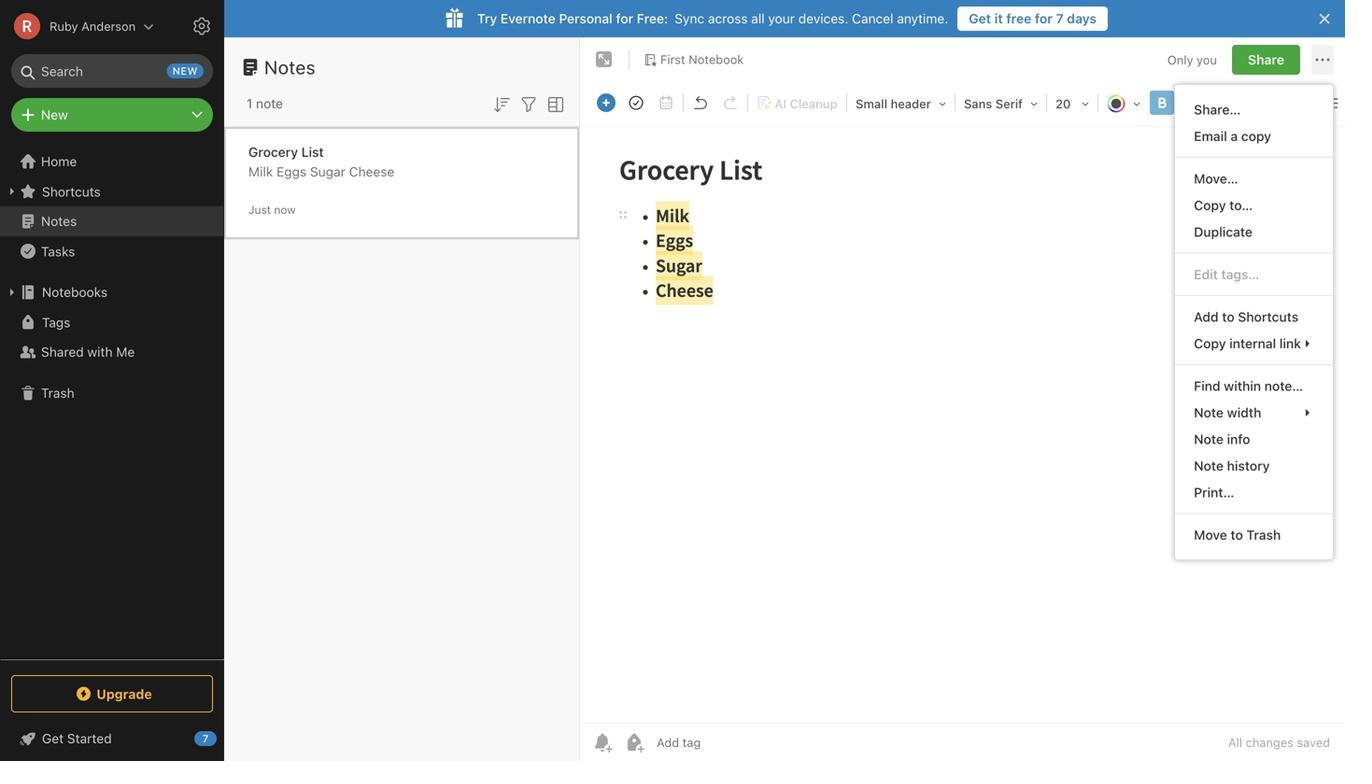 Task type: vqa. For each thing, say whether or not it's contained in the screenshot.
the Undo 'image'
yes



Task type: locate. For each thing, give the bounding box(es) containing it.
0 vertical spatial notes
[[264, 56, 316, 78]]

tree containing home
[[0, 147, 224, 659]]

expand note image
[[593, 49, 616, 71]]

notes link
[[0, 206, 223, 236]]

7 left days
[[1056, 11, 1064, 26]]

0 vertical spatial to
[[1222, 309, 1235, 325]]

2 note from the top
[[1194, 432, 1224, 447]]

note for note width
[[1194, 405, 1224, 420]]

within
[[1224, 378, 1261, 394]]

trash down shared
[[41, 385, 74, 401]]

1 horizontal spatial notes
[[264, 56, 316, 78]]

to for move
[[1231, 527, 1243, 543]]

0 vertical spatial get
[[969, 11, 991, 26]]

tags
[[42, 315, 70, 330]]

copy inside "field"
[[1194, 336, 1226, 351]]

1 note
[[247, 96, 283, 111]]

tree
[[0, 147, 224, 659]]

for
[[616, 11, 633, 26], [1035, 11, 1053, 26]]

1 vertical spatial trash
[[1247, 527, 1281, 543]]

1 horizontal spatial for
[[1035, 11, 1053, 26]]

2 copy from the top
[[1194, 336, 1226, 351]]

for for 7
[[1035, 11, 1053, 26]]

copy to…
[[1194, 198, 1253, 213]]

serif
[[996, 97, 1023, 111]]

for right free
[[1035, 11, 1053, 26]]

share button
[[1232, 45, 1300, 75]]

small
[[856, 97, 887, 111]]

note up print…
[[1194, 458, 1224, 474]]

note width link
[[1175, 399, 1333, 426]]

small header
[[856, 97, 931, 111]]

all changes saved
[[1228, 736, 1330, 750]]

new search field
[[24, 54, 204, 88]]

20
[[1056, 97, 1071, 111]]

copy internal link link
[[1175, 330, 1333, 357]]

just
[[248, 203, 271, 216]]

free
[[1006, 11, 1032, 26]]

get left it
[[969, 11, 991, 26]]

note inside field
[[1194, 405, 1224, 420]]

task image
[[623, 90, 649, 116]]

1 horizontal spatial trash
[[1247, 527, 1281, 543]]

1 copy from the top
[[1194, 198, 1226, 213]]

move to trash link
[[1175, 522, 1333, 548]]

View options field
[[540, 92, 567, 116]]

tags…
[[1221, 267, 1260, 282]]

Heading level field
[[849, 90, 953, 117]]

note left info
[[1194, 432, 1224, 447]]

1 vertical spatial note
[[1194, 432, 1224, 447]]

Copy internal link field
[[1175, 330, 1333, 357]]

for left the free:
[[616, 11, 633, 26]]

7
[[1056, 11, 1064, 26], [202, 733, 209, 745]]

upgrade button
[[11, 675, 213, 713]]

trash inside the dropdown list 'menu'
[[1247, 527, 1281, 543]]

get it free for 7 days
[[969, 11, 1097, 26]]

7 inside help and learning task checklist field
[[202, 733, 209, 745]]

sync
[[675, 11, 704, 26]]

get inside help and learning task checklist field
[[42, 731, 64, 746]]

copy inside 'link'
[[1194, 198, 1226, 213]]

only you
[[1168, 53, 1217, 67]]

copy down the "add"
[[1194, 336, 1226, 351]]

1 note from the top
[[1194, 405, 1224, 420]]

info
[[1227, 432, 1250, 447]]

shortcuts down home
[[42, 184, 101, 199]]

move
[[1194, 527, 1227, 543]]

1 vertical spatial notes
[[41, 213, 77, 229]]

to…
[[1230, 198, 1253, 213]]

1 vertical spatial copy
[[1194, 336, 1226, 351]]

copy down move…
[[1194, 198, 1226, 213]]

find within note…
[[1194, 378, 1303, 394]]

add to shortcuts link
[[1175, 304, 1333, 330]]

find within note… link
[[1175, 373, 1333, 399]]

2 vertical spatial note
[[1194, 458, 1224, 474]]

0 horizontal spatial for
[[616, 11, 633, 26]]

share… link
[[1175, 96, 1333, 123]]

click to collapse image
[[217, 727, 231, 749]]

for for free:
[[616, 11, 633, 26]]

personal
[[559, 11, 613, 26]]

0 horizontal spatial notes
[[41, 213, 77, 229]]

0 vertical spatial copy
[[1194, 198, 1226, 213]]

edit
[[1194, 267, 1218, 282]]

add a reminder image
[[591, 731, 614, 754]]

1 for from the left
[[616, 11, 633, 26]]

note down the find in the right of the page
[[1194, 405, 1224, 420]]

7 left click to collapse image
[[202, 733, 209, 745]]

notes up note
[[264, 56, 316, 78]]

1 vertical spatial 7
[[202, 733, 209, 745]]

devices.
[[798, 11, 849, 26]]

1 vertical spatial shortcuts
[[1238, 309, 1299, 325]]

0 vertical spatial 7
[[1056, 11, 1064, 26]]

1
[[247, 96, 253, 111]]

to right move
[[1231, 527, 1243, 543]]

print…
[[1194, 485, 1234, 500]]

0 horizontal spatial 7
[[202, 733, 209, 745]]

width
[[1227, 405, 1261, 420]]

copy
[[1194, 198, 1226, 213], [1194, 336, 1226, 351]]

cheese
[[349, 164, 395, 179]]

get for get it free for 7 days
[[969, 11, 991, 26]]

get inside get it free for 7 days button
[[969, 11, 991, 26]]

get started
[[42, 731, 112, 746]]

copy to… link
[[1175, 192, 1333, 219]]

7 inside button
[[1056, 11, 1064, 26]]

all
[[751, 11, 765, 26]]

1 horizontal spatial 7
[[1056, 11, 1064, 26]]

1 horizontal spatial get
[[969, 11, 991, 26]]

Font size field
[[1049, 90, 1096, 117]]

note…
[[1265, 378, 1303, 394]]

only
[[1168, 53, 1193, 67]]

for inside button
[[1035, 11, 1053, 26]]

move to trash
[[1194, 527, 1281, 543]]

dropdown list menu
[[1175, 96, 1333, 548]]

eggs
[[277, 164, 307, 179]]

note
[[1194, 405, 1224, 420], [1194, 432, 1224, 447], [1194, 458, 1224, 474]]

started
[[67, 731, 112, 746]]

note for note info
[[1194, 432, 1224, 447]]

new
[[172, 65, 198, 77]]

0 vertical spatial note
[[1194, 405, 1224, 420]]

0 horizontal spatial get
[[42, 731, 64, 746]]

get left started
[[42, 731, 64, 746]]

trash down print… link on the right of page
[[1247, 527, 1281, 543]]

0 vertical spatial shortcuts
[[42, 184, 101, 199]]

0 horizontal spatial trash
[[41, 385, 74, 401]]

Help and Learning task checklist field
[[0, 724, 224, 754]]

0 horizontal spatial shortcuts
[[42, 184, 101, 199]]

1 vertical spatial get
[[42, 731, 64, 746]]

Insert field
[[592, 90, 620, 116]]

shortcuts inside add to shortcuts link
[[1238, 309, 1299, 325]]

shortcuts up copy internal link link
[[1238, 309, 1299, 325]]

settings image
[[191, 15, 213, 37]]

ruby anderson
[[50, 19, 136, 33]]

notes up the tasks on the top
[[41, 213, 77, 229]]

upgrade
[[96, 686, 152, 702]]

add to shortcuts
[[1194, 309, 1299, 325]]

it
[[995, 11, 1003, 26]]

note history
[[1194, 458, 1270, 474]]

email a copy link
[[1175, 123, 1333, 149]]

Font color field
[[1100, 90, 1147, 117]]

italic image
[[1179, 90, 1205, 116]]

Account field
[[0, 7, 154, 45]]

More actions field
[[1312, 45, 1334, 75]]

trash
[[41, 385, 74, 401], [1247, 527, 1281, 543]]

highlight image
[[1237, 90, 1282, 116]]

Note Editor text field
[[580, 127, 1345, 723]]

3 note from the top
[[1194, 458, 1224, 474]]

2 for from the left
[[1035, 11, 1053, 26]]

1 vertical spatial to
[[1231, 527, 1243, 543]]

1 horizontal spatial shortcuts
[[1238, 309, 1299, 325]]

to right the "add"
[[1222, 309, 1235, 325]]

anytime.
[[897, 11, 948, 26]]

edit tags…
[[1194, 267, 1260, 282]]

shortcuts inside shortcuts button
[[42, 184, 101, 199]]

0 vertical spatial trash
[[41, 385, 74, 401]]



Task type: describe. For each thing, give the bounding box(es) containing it.
sans serif
[[964, 97, 1023, 111]]

undo image
[[688, 90, 714, 116]]

add tag image
[[623, 731, 646, 754]]

milk
[[248, 164, 273, 179]]

more actions image
[[1312, 49, 1334, 71]]

evernote
[[501, 11, 556, 26]]

notes inside tree
[[41, 213, 77, 229]]

email a copy
[[1194, 128, 1271, 144]]

expand notebooks image
[[5, 285, 20, 300]]

Note width field
[[1175, 399, 1333, 426]]

tasks button
[[0, 236, 223, 266]]

link
[[1280, 336, 1301, 351]]

you
[[1197, 53, 1217, 67]]

ruby
[[50, 19, 78, 33]]

note info link
[[1175, 426, 1333, 453]]

share
[[1248, 52, 1284, 67]]

new button
[[11, 98, 213, 132]]

changes
[[1246, 736, 1294, 750]]

across
[[708, 11, 748, 26]]

add
[[1194, 309, 1219, 325]]

shared
[[41, 344, 84, 360]]

history
[[1227, 458, 1270, 474]]

list
[[301, 144, 324, 160]]

email
[[1194, 128, 1227, 144]]

grocery
[[248, 144, 298, 160]]

saved
[[1297, 736, 1330, 750]]

find
[[1194, 378, 1221, 394]]

note for note history
[[1194, 458, 1224, 474]]

your
[[768, 11, 795, 26]]

notes inside note list element
[[264, 56, 316, 78]]

all
[[1228, 736, 1242, 750]]

share…
[[1194, 102, 1241, 117]]

new
[[41, 107, 68, 122]]

first
[[660, 52, 685, 66]]

home
[[41, 154, 77, 169]]

move… link
[[1175, 165, 1333, 192]]

notebook
[[689, 52, 744, 66]]

note list element
[[224, 37, 580, 761]]

print… link
[[1175, 479, 1333, 506]]

first notebook
[[660, 52, 744, 66]]

notebooks link
[[0, 277, 223, 307]]

internal
[[1230, 336, 1276, 351]]

note window element
[[580, 37, 1345, 761]]

anderson
[[81, 19, 136, 33]]

Search text field
[[24, 54, 200, 88]]

note width
[[1194, 405, 1261, 420]]

copy for copy internal link
[[1194, 336, 1226, 351]]

notebooks
[[42, 284, 108, 300]]

duplicate link
[[1175, 219, 1333, 245]]

tags button
[[0, 307, 223, 337]]

copy
[[1241, 128, 1271, 144]]

Add filters field
[[518, 92, 540, 116]]

note
[[256, 96, 283, 111]]

sans
[[964, 97, 992, 111]]

shortcuts button
[[0, 177, 223, 206]]

edit tags… link
[[1175, 261, 1333, 288]]

to for add
[[1222, 309, 1235, 325]]

first notebook button
[[637, 47, 750, 73]]

with
[[87, 344, 113, 360]]

try evernote personal for free: sync across all your devices. cancel anytime.
[[477, 11, 948, 26]]

get it free for 7 days button
[[958, 7, 1108, 31]]

home link
[[0, 147, 224, 177]]

underline image
[[1209, 90, 1235, 116]]

note history link
[[1175, 453, 1333, 479]]

sugar
[[310, 164, 346, 179]]

shared with me link
[[0, 337, 223, 367]]

header
[[891, 97, 931, 111]]

duplicate
[[1194, 224, 1253, 240]]

Font family field
[[958, 90, 1044, 117]]

shared with me
[[41, 344, 135, 360]]

just now
[[248, 203, 296, 216]]

tasks
[[41, 244, 75, 259]]

move…
[[1194, 171, 1238, 186]]

try
[[477, 11, 497, 26]]

a
[[1231, 128, 1238, 144]]

cancel
[[852, 11, 894, 26]]

copy for copy to…
[[1194, 198, 1226, 213]]

Add tag field
[[655, 735, 795, 751]]

get for get started
[[42, 731, 64, 746]]

Sort options field
[[490, 92, 513, 116]]

copy internal link
[[1194, 336, 1301, 351]]

add filters image
[[518, 93, 540, 116]]

free:
[[637, 11, 668, 26]]

trash inside tree
[[41, 385, 74, 401]]

note info
[[1194, 432, 1250, 447]]

bold image
[[1149, 90, 1175, 116]]

numbered list image
[[1318, 90, 1344, 116]]

grocery list milk eggs sugar cheese
[[248, 144, 395, 179]]



